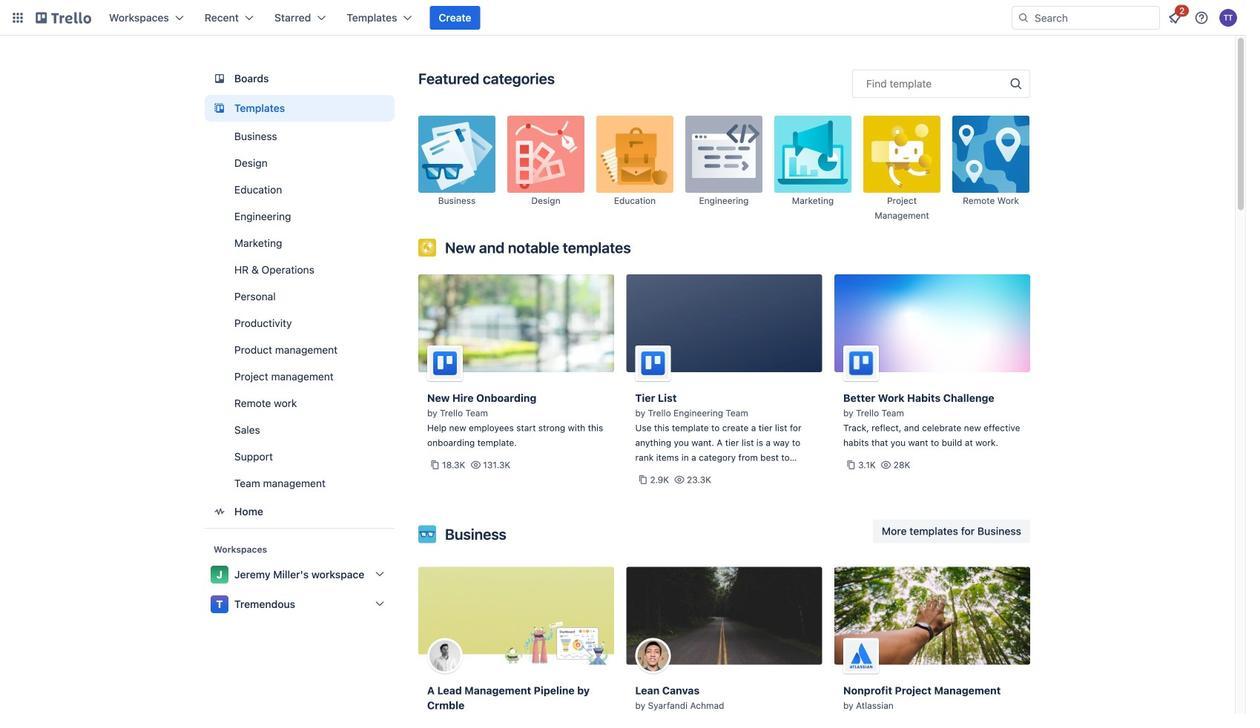Task type: locate. For each thing, give the bounding box(es) containing it.
toni, founder @ crmble image
[[427, 638, 463, 674]]

2 trello team image from the left
[[843, 346, 879, 381]]

1 horizontal spatial trello team image
[[843, 346, 879, 381]]

open information menu image
[[1194, 10, 1209, 25]]

business icon image
[[418, 116, 495, 193], [418, 525, 436, 543]]

marketing icon image
[[774, 116, 851, 193]]

education icon image
[[596, 116, 673, 193]]

trello engineering team image
[[635, 346, 671, 381]]

atlassian image
[[843, 638, 879, 674]]

None field
[[852, 70, 1030, 98]]

trello team image
[[427, 346, 463, 381], [843, 346, 879, 381]]

1 trello team image from the left
[[427, 346, 463, 381]]

back to home image
[[36, 6, 91, 30]]

0 horizontal spatial trello team image
[[427, 346, 463, 381]]

design icon image
[[507, 116, 584, 193]]

terry turtle (terryturtle) image
[[1219, 9, 1237, 27]]

0 vertical spatial business icon image
[[418, 116, 495, 193]]

search image
[[1018, 12, 1029, 24]]

2 business icon image from the top
[[418, 525, 436, 543]]

project management icon image
[[863, 116, 940, 193]]

1 vertical spatial business icon image
[[418, 525, 436, 543]]



Task type: vqa. For each thing, say whether or not it's contained in the screenshot.
your boards with 2 items element on the left of page
no



Task type: describe. For each thing, give the bounding box(es) containing it.
board image
[[211, 70, 228, 88]]

primary element
[[0, 0, 1246, 36]]

syarfandi achmad image
[[635, 638, 671, 674]]

Search field
[[1029, 7, 1159, 28]]

template board image
[[211, 99, 228, 117]]

home image
[[211, 503, 228, 521]]

2 notifications image
[[1166, 9, 1184, 27]]

remote work icon image
[[952, 116, 1029, 193]]

engineering icon image
[[685, 116, 762, 193]]

1 business icon image from the top
[[418, 116, 495, 193]]



